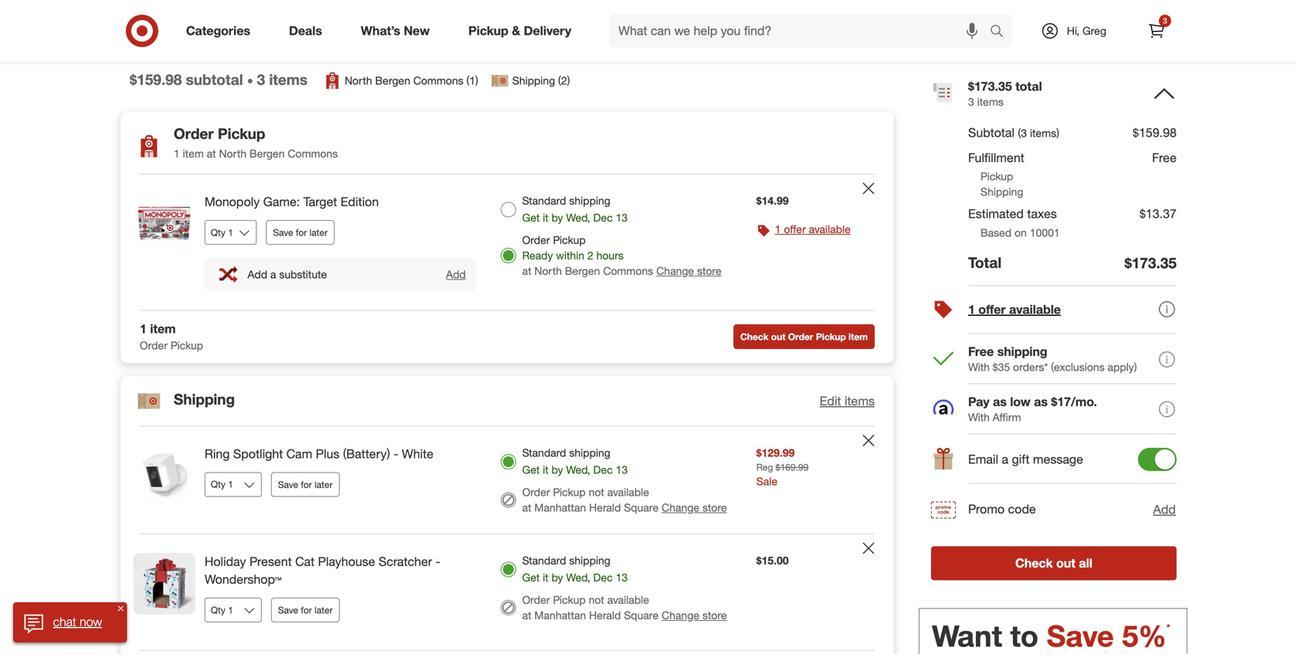 Task type: vqa. For each thing, say whether or not it's contained in the screenshot.
stars corresponding to 4 stars
no



Task type: locate. For each thing, give the bounding box(es) containing it.
north bergen commons (1)
[[345, 74, 478, 87]]

new
[[404, 23, 430, 38]]

2 dec from the top
[[593, 463, 613, 476]]

- inside holiday present cat playhouse scratcher - wondershop™
[[436, 554, 440, 569]]

pay as low as $17/mo. with affirm
[[968, 394, 1097, 424]]

dec for holiday present cat playhouse scratcher - wondershop™
[[593, 571, 613, 584]]

0 horizontal spatial items
[[269, 70, 308, 88]]

3 standard from the top
[[522, 554, 566, 567]]

2 manhattan from the top
[[534, 609, 586, 622]]

2 get from the top
[[522, 463, 540, 476]]

summary
[[985, 41, 1064, 63]]

2 vertical spatial commons
[[603, 264, 653, 278]]

a left gift at the bottom right of the page
[[1002, 452, 1009, 467]]

1 vertical spatial square
[[624, 609, 659, 622]]

$15.00
[[756, 554, 789, 567]]

0 horizontal spatial $173.35
[[968, 79, 1012, 94]]

1 vertical spatial cart item ready to fulfill group
[[121, 427, 893, 534]]

apply)
[[1108, 360, 1137, 374]]

as up affirm
[[993, 394, 1007, 409]]

cart item ready to fulfill group containing monopoly game: target edition
[[121, 175, 893, 310]]

add a substitute
[[248, 267, 327, 281]]

0 vertical spatial store
[[697, 264, 722, 278]]

hi, greg
[[1067, 24, 1107, 37]]

offer down $14.99
[[784, 222, 806, 236]]

1 item order pickup
[[140, 321, 203, 352]]

search
[[983, 25, 1020, 40]]

None radio
[[501, 562, 516, 577]]

0 vertical spatial save for later
[[273, 227, 328, 238]]

0 horizontal spatial check
[[740, 331, 769, 342]]

1 get from the top
[[522, 211, 540, 224]]

2 vertical spatial change store button
[[662, 608, 727, 623]]

Store pickup radio
[[501, 248, 516, 263]]

1 vertical spatial 1 offer available
[[968, 302, 1061, 317]]

1 vertical spatial it
[[543, 463, 549, 476]]

1 vertical spatial manhattan
[[534, 609, 586, 622]]

1 horizontal spatial as
[[1034, 394, 1048, 409]]

0 vertical spatial not available radio
[[501, 492, 516, 508]]

not for holiday present cat playhouse scratcher - wondershop™
[[589, 593, 604, 607]]

commons inside 'order pickup ready within 2 hours at north bergen commons change store'
[[603, 264, 653, 278]]

1 vertical spatial offer
[[979, 302, 1006, 317]]

shipping for ring spotlight cam plus (battery) - white
[[569, 446, 611, 459]]

save for later button
[[266, 220, 335, 245], [271, 472, 340, 497], [271, 598, 340, 622]]

2 vertical spatial north
[[534, 264, 562, 278]]

shipping for monopoly game: target edition
[[569, 194, 611, 207]]

save for game:
[[273, 227, 293, 238]]

store for ring spotlight cam plus (battery) - white
[[703, 501, 727, 514]]

shipping (2)
[[512, 74, 570, 87]]

1 offer available button down $14.99
[[775, 222, 851, 237]]

store
[[697, 264, 722, 278], [703, 501, 727, 514], [703, 609, 727, 622]]

(1)
[[467, 74, 478, 87]]

0 vertical spatial cart item ready to fulfill group
[[121, 175, 893, 310]]

not available radio
[[501, 492, 516, 508], [501, 600, 516, 616]]

- left the white
[[394, 446, 398, 461]]

save down cat
[[278, 604, 298, 616]]

0 horizontal spatial 1 offer available
[[775, 222, 851, 236]]

0 vertical spatial bergen
[[375, 74, 410, 87]]

0 vertical spatial with
[[968, 360, 990, 374]]

1 horizontal spatial $173.35
[[1125, 254, 1177, 272]]

0 horizontal spatial offer
[[784, 222, 806, 236]]

items inside $173.35 total 3 items
[[977, 95, 1004, 108]]

save for later down cam
[[278, 479, 333, 490]]

items)
[[1030, 126, 1059, 140]]

within
[[556, 249, 584, 262]]

out for order summary
[[1056, 556, 1076, 571]]

free for free shipping with $35 orders* (exclusions apply)
[[968, 344, 994, 359]]

(3
[[1018, 126, 1027, 140]]

2
[[587, 249, 594, 262]]

1 vertical spatial not available radio
[[501, 600, 516, 616]]

it for monopoly game: target edition
[[543, 211, 549, 224]]

2 vertical spatial later
[[315, 604, 333, 616]]

north
[[345, 74, 372, 87], [219, 147, 247, 160], [534, 264, 562, 278]]

north inside 'order pickup 1 item at north bergen commons'
[[219, 147, 247, 160]]

as
[[993, 394, 1007, 409], [1034, 394, 1048, 409]]

game:
[[263, 194, 300, 209]]

0 vertical spatial items
[[269, 70, 308, 88]]

items up subtotal
[[977, 95, 1004, 108]]

2 vertical spatial get
[[522, 571, 540, 584]]

0 vertical spatial it
[[543, 211, 549, 224]]

for for target
[[296, 227, 307, 238]]

save for later down holiday present cat playhouse scratcher - wondershop™
[[278, 604, 333, 616]]

0 horizontal spatial bergen
[[250, 147, 285, 160]]

1 vertical spatial commons
[[288, 147, 338, 160]]

shipping inside list
[[512, 74, 555, 87]]

free inside free shipping with $35 orders* (exclusions apply)
[[968, 344, 994, 359]]

later for target
[[310, 227, 328, 238]]

with inside pay as low as $17/mo. with affirm
[[968, 411, 990, 424]]

2 cart item ready to fulfill group from the top
[[121, 427, 893, 534]]

0 vertical spatial square
[[624, 501, 659, 514]]

order inside 'order pickup 1 item at north bergen commons'
[[174, 125, 214, 142]]

ring spotlight cam plus (battery) - white image
[[134, 445, 195, 507]]

for down "monopoly game: target edition" at the top of the page
[[296, 227, 307, 238]]

1 square from the top
[[624, 501, 659, 514]]

low
[[1010, 394, 1031, 409]]

2 vertical spatial wed,
[[566, 571, 590, 584]]

order inside '1 item order pickup'
[[140, 339, 168, 352]]

2 vertical spatial dec
[[593, 571, 613, 584]]

shipping for shipping
[[174, 390, 235, 408]]

deals link
[[276, 14, 342, 48]]

1 cart item ready to fulfill group from the top
[[121, 175, 893, 310]]

2 horizontal spatial commons
[[603, 264, 653, 278]]

1 horizontal spatial items
[[845, 393, 875, 408]]

a left substitute
[[270, 267, 276, 281]]

✕ button
[[115, 602, 127, 615]]

1 standard shipping get it by wed, dec 13 from the top
[[522, 194, 628, 224]]

dec
[[593, 211, 613, 224], [593, 463, 613, 476], [593, 571, 613, 584]]

manhattan
[[534, 501, 586, 514], [534, 609, 586, 622]]

store inside 'order pickup ready within 2 hours at north bergen commons change store'
[[697, 264, 722, 278]]

later down plus
[[315, 479, 333, 490]]

1 horizontal spatial 1 offer available button
[[931, 285, 1177, 335]]

$159.98
[[130, 70, 182, 88], [1133, 125, 1177, 140]]

0 horizontal spatial a
[[270, 267, 276, 281]]

change for ring spotlight cam plus (battery) - white
[[662, 501, 700, 514]]

dec for ring spotlight cam plus (battery) - white
[[593, 463, 613, 476]]

2 13 from the top
[[616, 463, 628, 476]]

1 with from the top
[[968, 360, 990, 374]]

0 horizontal spatial 3
[[257, 70, 265, 88]]

13 for holiday present cat playhouse scratcher - wondershop™
[[616, 571, 628, 584]]

by for ring spotlight cam plus (battery) - white
[[552, 463, 563, 476]]

2 vertical spatial store
[[703, 609, 727, 622]]

13 for ring spotlight cam plus (battery) - white
[[616, 463, 628, 476]]

it for ring spotlight cam plus (battery) - white
[[543, 463, 549, 476]]

0 vertical spatial get
[[522, 211, 540, 224]]

standard
[[522, 194, 566, 207], [522, 446, 566, 459], [522, 554, 566, 567]]

north down ready
[[534, 264, 562, 278]]

1 not available radio from the top
[[501, 492, 516, 508]]

0 vertical spatial $173.35
[[968, 79, 1012, 94]]

0 vertical spatial for
[[296, 227, 307, 238]]

1 vertical spatial -
[[436, 554, 440, 569]]

add
[[248, 267, 267, 281], [446, 268, 466, 281], [1153, 502, 1176, 517]]

items inside dropdown button
[[845, 393, 875, 408]]

2 square from the top
[[624, 609, 659, 622]]

2 it from the top
[[543, 463, 549, 476]]

save for later down "monopoly game: target edition" at the top of the page
[[273, 227, 328, 238]]

5%
[[1122, 618, 1167, 654]]

bergen inside list
[[375, 74, 410, 87]]

cart item ready to fulfill group containing holiday present cat playhouse scratcher - wondershop™
[[121, 535, 893, 650]]

out for 1
[[771, 331, 786, 342]]

pickup inside pickup shipping
[[981, 170, 1013, 183]]

None radio
[[501, 202, 516, 217], [501, 454, 516, 469], [501, 202, 516, 217], [501, 454, 516, 469]]

3 wed, from the top
[[566, 571, 590, 584]]

as right low
[[1034, 394, 1048, 409]]

for down cam
[[301, 479, 312, 490]]

$173.35 down $13.37
[[1125, 254, 1177, 272]]

0 horizontal spatial out
[[771, 331, 786, 342]]

0 vertical spatial 13
[[616, 211, 628, 224]]

1 horizontal spatial item
[[183, 147, 204, 160]]

2 not from the top
[[589, 593, 604, 607]]

items down deals
[[269, 70, 308, 88]]

10001
[[1030, 226, 1060, 239]]

1 offer available button
[[775, 222, 851, 237], [931, 285, 1177, 335]]

1 vertical spatial 3
[[257, 70, 265, 88]]

shipping left (2) on the left top of page
[[512, 74, 555, 87]]

3 inside 'link'
[[1163, 16, 1167, 25]]

0 vertical spatial later
[[310, 227, 328, 238]]

pickup
[[468, 23, 509, 38], [218, 125, 265, 142], [981, 170, 1013, 183], [553, 233, 586, 247], [816, 331, 846, 342], [171, 339, 203, 352], [553, 485, 586, 499], [553, 593, 586, 607]]

1 order pickup not available at manhattan herald square change store from the top
[[522, 485, 727, 514]]

items for edit items
[[845, 393, 875, 408]]

1 horizontal spatial out
[[1056, 556, 1076, 571]]

save
[[273, 227, 293, 238], [278, 479, 298, 490], [278, 604, 298, 616], [1047, 618, 1114, 654]]

1 by from the top
[[552, 211, 563, 224]]

chat now button
[[13, 602, 127, 642]]

free for free
[[1152, 150, 1177, 165]]

for down holiday present cat playhouse scratcher - wondershop™
[[301, 604, 312, 616]]

1 vertical spatial a
[[1002, 452, 1009, 467]]

want
[[932, 618, 1002, 654]]

wed, for monopoly game: target edition
[[566, 211, 590, 224]]

pickup & delivery link
[[455, 14, 591, 48]]

square
[[624, 501, 659, 514], [624, 609, 659, 622]]

estimated
[[968, 206, 1024, 221]]

check out all
[[1015, 556, 1093, 571]]

3 13 from the top
[[616, 571, 628, 584]]

2 vertical spatial 3
[[968, 95, 974, 108]]

2 not available radio from the top
[[501, 600, 516, 616]]

1 horizontal spatial a
[[1002, 452, 1009, 467]]

0 vertical spatial check
[[740, 331, 769, 342]]

cam
[[286, 446, 312, 461]]

2 standard from the top
[[522, 446, 566, 459]]

1 vertical spatial save for later button
[[271, 472, 340, 497]]

cart item ready to fulfill group containing ring spotlight cam plus (battery) - white
[[121, 427, 893, 534]]

order pickup not available at manhattan herald square change store
[[522, 485, 727, 514], [522, 593, 727, 622]]

2 vertical spatial it
[[543, 571, 549, 584]]

wed,
[[566, 211, 590, 224], [566, 463, 590, 476], [566, 571, 590, 584]]

1 vertical spatial free
[[968, 344, 994, 359]]

wed, for holiday present cat playhouse scratcher - wondershop™
[[566, 571, 590, 584]]

1 offer available down the total
[[968, 302, 1061, 317]]

reg
[[756, 461, 773, 473]]

north down 'what's'
[[345, 74, 372, 87]]

offer down the total
[[979, 302, 1006, 317]]

subtotal (3 items)
[[968, 125, 1059, 140]]

3 cart item ready to fulfill group from the top
[[121, 535, 893, 650]]

1 offer available inside button
[[968, 302, 1061, 317]]

check for 1
[[740, 331, 769, 342]]

order inside button
[[788, 331, 813, 342]]

0 vertical spatial north
[[345, 74, 372, 87]]

What can we help you find? suggestions appear below search field
[[609, 14, 994, 48]]

0 vertical spatial free
[[1152, 150, 1177, 165]]

2 standard shipping get it by wed, dec 13 from the top
[[522, 446, 628, 476]]

save for later for cat
[[278, 604, 333, 616]]

item
[[183, 147, 204, 160], [150, 321, 176, 336], [849, 331, 868, 342]]

shipping up ring
[[174, 390, 235, 408]]

2 with from the top
[[968, 411, 990, 424]]

1 horizontal spatial free
[[1152, 150, 1177, 165]]

herald for holiday present cat playhouse scratcher - wondershop™
[[589, 609, 621, 622]]

- for scratcher
[[436, 554, 440, 569]]

1 vertical spatial north
[[219, 147, 247, 160]]

wondershop™
[[205, 572, 281, 587]]

0 horizontal spatial commons
[[288, 147, 338, 160]]

commons left (1)
[[413, 74, 464, 87]]

1 manhattan from the top
[[534, 501, 586, 514]]

order summary
[[931, 41, 1064, 63]]

later down target
[[310, 227, 328, 238]]

delivery
[[524, 23, 571, 38]]

2 vertical spatial save for later button
[[271, 598, 340, 622]]

2 by from the top
[[552, 463, 563, 476]]

edit items
[[820, 393, 875, 408]]

save for later button for cam
[[271, 472, 340, 497]]

2 vertical spatial bergen
[[565, 264, 600, 278]]

1 vertical spatial get
[[522, 463, 540, 476]]

with
[[968, 360, 990, 374], [968, 411, 990, 424]]

change store button for holiday present cat playhouse scratcher - wondershop™
[[662, 608, 727, 623]]

monopoly
[[205, 194, 260, 209]]

(2)
[[558, 74, 570, 87]]

2 vertical spatial standard shipping get it by wed, dec 13
[[522, 554, 628, 584]]

0 horizontal spatial 1 offer available button
[[775, 222, 851, 237]]

3 by from the top
[[552, 571, 563, 584]]

2 horizontal spatial item
[[849, 331, 868, 342]]

save for later button down cam
[[271, 472, 340, 497]]

1 standard from the top
[[522, 194, 566, 207]]

$173.35 inside $173.35 total 3 items
[[968, 79, 1012, 94]]

1 vertical spatial store
[[703, 501, 727, 514]]

not available radio for ring spotlight cam plus (battery) - white
[[501, 492, 516, 508]]

herald
[[589, 501, 621, 514], [589, 609, 621, 622]]

store for holiday present cat playhouse scratcher - wondershop™
[[703, 609, 727, 622]]

0 vertical spatial a
[[270, 267, 276, 281]]

$173.35 down order summary
[[968, 79, 1012, 94]]

a
[[270, 267, 276, 281], [1002, 452, 1009, 467]]

0 vertical spatial -
[[394, 446, 398, 461]]

change inside 'order pickup ready within 2 hours at north bergen commons change store'
[[656, 264, 694, 278]]

1 offer available button up free shipping with $35 orders* (exclusions apply) on the right of page
[[931, 285, 1177, 335]]

free up $13.37
[[1152, 150, 1177, 165]]

get for ring spotlight cam plus (battery) - white
[[522, 463, 540, 476]]

- right 'scratcher'
[[436, 554, 440, 569]]

1 inside 'order pickup 1 item at north bergen commons'
[[174, 147, 180, 160]]

2 herald from the top
[[589, 609, 621, 622]]

1 vertical spatial shipping
[[981, 185, 1024, 199]]

commons
[[413, 74, 464, 87], [288, 147, 338, 160], [603, 264, 653, 278]]

pickup inside button
[[816, 331, 846, 342]]

by for holiday present cat playhouse scratcher - wondershop™
[[552, 571, 563, 584]]

1 wed, from the top
[[566, 211, 590, 224]]

save down cam
[[278, 479, 298, 490]]

1 vertical spatial standard
[[522, 446, 566, 459]]

2 vertical spatial shipping
[[174, 390, 235, 408]]

items for 3 items
[[269, 70, 308, 88]]

dec for monopoly game: target edition
[[593, 211, 613, 224]]

edit items button
[[820, 392, 875, 410]]

not available radio for holiday present cat playhouse scratcher - wondershop™
[[501, 600, 516, 616]]

1 vertical spatial standard shipping get it by wed, dec 13
[[522, 446, 628, 476]]

1 as from the left
[[993, 394, 1007, 409]]

scratcher
[[379, 554, 432, 569]]

1 vertical spatial wed,
[[566, 463, 590, 476]]

bergen down 2
[[565, 264, 600, 278]]

1 offer available down $14.99
[[775, 222, 851, 236]]

2 vertical spatial standard
[[522, 554, 566, 567]]

1 it from the top
[[543, 211, 549, 224]]

for for cam
[[301, 479, 312, 490]]

shipping up estimated
[[981, 185, 1024, 199]]

2 horizontal spatial bergen
[[565, 264, 600, 278]]

3 right greg
[[1163, 16, 1167, 25]]

3 dec from the top
[[593, 571, 613, 584]]

0 vertical spatial standard
[[522, 194, 566, 207]]

it for holiday present cat playhouse scratcher - wondershop™
[[543, 571, 549, 584]]

0 vertical spatial not
[[589, 485, 604, 499]]

0 vertical spatial $159.98
[[130, 70, 182, 88]]

pickup shipping
[[981, 170, 1024, 199]]

1 dec from the top
[[593, 211, 613, 224]]

free up $35
[[968, 344, 994, 359]]

0 horizontal spatial item
[[150, 321, 176, 336]]

1 vertical spatial not
[[589, 593, 604, 607]]

3 right subtotal
[[257, 70, 265, 88]]

later down holiday present cat playhouse scratcher - wondershop™
[[315, 604, 333, 616]]

north up the monopoly
[[219, 147, 247, 160]]

shipping
[[512, 74, 555, 87], [981, 185, 1024, 199], [174, 390, 235, 408]]

0 vertical spatial add button
[[445, 267, 467, 282]]

save down 'game:'
[[273, 227, 293, 238]]

1 herald from the top
[[589, 501, 621, 514]]

1 13 from the top
[[616, 211, 628, 224]]

email a gift message
[[968, 452, 1083, 467]]

get for monopoly game: target edition
[[522, 211, 540, 224]]

message
[[1033, 452, 1083, 467]]

2 wed, from the top
[[566, 463, 590, 476]]

pickup inside '1 item order pickup'
[[171, 339, 203, 352]]

1 vertical spatial save for later
[[278, 479, 333, 490]]

ready
[[522, 249, 553, 262]]

item inside button
[[849, 331, 868, 342]]

3 up subtotal
[[968, 95, 974, 108]]

bergen down what's new
[[375, 74, 410, 87]]

commons down hours
[[603, 264, 653, 278]]

order
[[931, 41, 980, 63], [174, 125, 214, 142], [522, 233, 550, 247], [788, 331, 813, 342], [140, 339, 168, 352], [522, 485, 550, 499], [522, 593, 550, 607]]

0 horizontal spatial as
[[993, 394, 1007, 409]]

available
[[809, 222, 851, 236], [1009, 302, 1061, 317], [607, 485, 649, 499], [607, 593, 649, 607]]

2 horizontal spatial add
[[1153, 502, 1176, 517]]

$173.35 for $173.35
[[1125, 254, 1177, 272]]

edit
[[820, 393, 841, 408]]

0 horizontal spatial -
[[394, 446, 398, 461]]

standard shipping get it by wed, dec 13
[[522, 194, 628, 224], [522, 446, 628, 476], [522, 554, 628, 584]]

items right edit
[[845, 393, 875, 408]]

save for later for cam
[[278, 479, 333, 490]]

1 vertical spatial for
[[301, 479, 312, 490]]

2 vertical spatial change
[[662, 609, 700, 622]]

bergen up 'game:'
[[250, 147, 285, 160]]

commons up target
[[288, 147, 338, 160]]

3 it from the top
[[543, 571, 549, 584]]

get
[[522, 211, 540, 224], [522, 463, 540, 476], [522, 571, 540, 584]]

2 vertical spatial 13
[[616, 571, 628, 584]]

1 not from the top
[[589, 485, 604, 499]]

3 standard shipping get it by wed, dec 13 from the top
[[522, 554, 628, 584]]

2 order pickup not available at manhattan herald square change store from the top
[[522, 593, 727, 622]]

0 vertical spatial 3
[[1163, 16, 1167, 25]]

0 vertical spatial order pickup not available at manhattan herald square change store
[[522, 485, 727, 514]]

1 vertical spatial bergen
[[250, 147, 285, 160]]

3 get from the top
[[522, 571, 540, 584]]

3 for 3 items
[[257, 70, 265, 88]]

for
[[296, 227, 307, 238], [301, 479, 312, 490], [301, 604, 312, 616]]

1 horizontal spatial shipping
[[512, 74, 555, 87]]

with down pay
[[968, 411, 990, 424]]

0 vertical spatial 1 offer available
[[775, 222, 851, 236]]

save for later button down holiday present cat playhouse scratcher - wondershop™
[[271, 598, 340, 622]]

substitute
[[279, 267, 327, 281]]

0 vertical spatial dec
[[593, 211, 613, 224]]

list
[[323, 71, 570, 90]]

save for later button down "monopoly game: target edition" at the top of the page
[[266, 220, 335, 245]]

with left $35
[[968, 360, 990, 374]]

- for (battery)
[[394, 446, 398, 461]]

check out order pickup item
[[740, 331, 868, 342]]

ring spotlight cam plus (battery) - white link
[[205, 445, 476, 463]]

cart item ready to fulfill group
[[121, 175, 893, 310], [121, 427, 893, 534], [121, 535, 893, 650]]

monopoly game: target edition link
[[205, 193, 476, 211]]

0 vertical spatial wed,
[[566, 211, 590, 224]]

0 vertical spatial change
[[656, 264, 694, 278]]

shipping for shipping (2)
[[512, 74, 555, 87]]

at inside 'order pickup 1 item at north bergen commons'
[[207, 147, 216, 160]]

affirm image
[[931, 397, 956, 422], [933, 400, 954, 415]]



Task type: describe. For each thing, give the bounding box(es) containing it.
list containing north bergen commons (1)
[[323, 71, 570, 90]]

3 inside $173.35 total 3 items
[[968, 95, 974, 108]]

standard shipping get it by wed, dec 13 for ring spotlight cam plus (battery) - white
[[522, 446, 628, 476]]

with inside free shipping with $35 orders* (exclusions apply)
[[968, 360, 990, 374]]

13 for monopoly game: target edition
[[616, 211, 628, 224]]

2 horizontal spatial shipping
[[981, 185, 1024, 199]]

present
[[250, 554, 292, 569]]

change store button for ring spotlight cam plus (battery) - white
[[662, 500, 727, 515]]

based
[[981, 226, 1012, 239]]

pickup & delivery
[[468, 23, 571, 38]]

$173.35 for $173.35 total 3 items
[[968, 79, 1012, 94]]

3 for 3
[[1163, 16, 1167, 25]]

get for holiday present cat playhouse scratcher - wondershop™
[[522, 571, 540, 584]]

cat
[[295, 554, 315, 569]]

1 offer available inside cart item ready to fulfill group
[[775, 222, 851, 236]]

categories link
[[173, 14, 270, 48]]

$17/mo.
[[1051, 394, 1097, 409]]

manhattan for ring spotlight cam plus (battery) - white
[[534, 501, 586, 514]]

save for later button for cat
[[271, 598, 340, 622]]

pay
[[968, 394, 990, 409]]

plus
[[316, 446, 340, 461]]

add button inside cart item ready to fulfill group
[[445, 267, 467, 282]]

affirm
[[993, 411, 1021, 424]]

based on 10001
[[981, 226, 1060, 239]]

what's
[[361, 23, 400, 38]]

save for later for target
[[273, 227, 328, 238]]

0 horizontal spatial add
[[248, 267, 267, 281]]

item inside '1 item order pickup'
[[150, 321, 176, 336]]

1 horizontal spatial add
[[446, 268, 466, 281]]

chat
[[53, 614, 76, 629]]

monopoly game: target edition image
[[134, 193, 195, 255]]

$35
[[993, 360, 1010, 374]]

cart
[[130, 35, 177, 62]]

monopoly game: target edition
[[205, 194, 379, 209]]

holiday
[[205, 554, 246, 569]]

holiday present cat playhouse scratcher - wondershop&#8482; image
[[134, 553, 195, 615]]

3 link
[[1140, 14, 1174, 48]]

check for order summary
[[1015, 556, 1053, 571]]

standard for ring spotlight cam plus (battery) - white
[[522, 446, 566, 459]]

subtotal
[[186, 70, 243, 88]]

gift
[[1012, 452, 1030, 467]]

2 as from the left
[[1034, 394, 1048, 409]]

later for cat
[[315, 604, 333, 616]]

chat now
[[53, 614, 102, 629]]

order pickup 1 item at north bergen commons
[[174, 125, 338, 160]]

$13.37
[[1140, 206, 1177, 221]]

square for ring spotlight cam plus (battery) - white
[[624, 501, 659, 514]]

all
[[1079, 556, 1093, 571]]

by for monopoly game: target edition
[[552, 211, 563, 224]]

wed, for ring spotlight cam plus (battery) - white
[[566, 463, 590, 476]]

save for later button for target
[[266, 220, 335, 245]]

check out all button
[[931, 546, 1177, 580]]

(exclusions
[[1051, 360, 1105, 374]]

0 vertical spatial 1 offer available button
[[775, 222, 851, 237]]

order pickup not available at manhattan herald square change store for holiday present cat playhouse scratcher - wondershop™
[[522, 593, 727, 622]]

ring spotlight cam plus (battery) - white
[[205, 446, 434, 461]]

0 vertical spatial offer
[[784, 222, 806, 236]]

herald for ring spotlight cam plus (battery) - white
[[589, 501, 621, 514]]

deals
[[289, 23, 322, 38]]

standard for monopoly game: target edition
[[522, 194, 566, 207]]

at inside 'order pickup ready within 2 hours at north bergen commons change store'
[[522, 264, 531, 278]]

what's new link
[[348, 14, 449, 48]]

total
[[1016, 79, 1042, 94]]

$129.99
[[756, 446, 795, 459]]

$129.99 reg $169.99 sale
[[756, 446, 809, 488]]

$169.99
[[776, 461, 809, 473]]

shipping inside free shipping with $35 orders* (exclusions apply)
[[997, 344, 1048, 359]]

want to save 5% *
[[932, 618, 1171, 654]]

north inside 'order pickup ready within 2 hours at north bergen commons change store'
[[534, 264, 562, 278]]

check out order pickup item button
[[734, 324, 875, 349]]

pickup inside 'order pickup ready within 2 hours at north bergen commons change store'
[[553, 233, 586, 247]]

commons inside 'order pickup 1 item at north bergen commons'
[[288, 147, 338, 160]]

$14.99
[[756, 194, 789, 207]]

$159.98 for $159.98
[[1133, 125, 1177, 140]]

later for cam
[[315, 479, 333, 490]]

a for add
[[270, 267, 276, 281]]

1 vertical spatial add button
[[1153, 500, 1177, 519]]

item inside 'order pickup 1 item at north bergen commons'
[[183, 147, 204, 160]]

1 inside '1 item order pickup'
[[140, 321, 147, 336]]

order pickup not available at manhattan herald square change store for ring spotlight cam plus (battery) - white
[[522, 485, 727, 514]]

change for holiday present cat playhouse scratcher - wondershop™
[[662, 609, 700, 622]]

email
[[968, 452, 999, 467]]

bergen inside 'order pickup 1 item at north bergen commons'
[[250, 147, 285, 160]]

greg
[[1083, 24, 1107, 37]]

code
[[1008, 502, 1036, 517]]

square for holiday present cat playhouse scratcher - wondershop™
[[624, 609, 659, 622]]

holiday present cat playhouse scratcher - wondershop™ link
[[205, 553, 476, 588]]

save for present
[[278, 604, 298, 616]]

standard shipping get it by wed, dec 13 for monopoly game: target edition
[[522, 194, 628, 224]]

&
[[512, 23, 520, 38]]

taxes
[[1027, 206, 1057, 221]]

ring
[[205, 446, 230, 461]]

shipping for holiday present cat playhouse scratcher - wondershop™
[[569, 554, 611, 567]]

orders*
[[1013, 360, 1048, 374]]

pickup inside 'order pickup 1 item at north bergen commons'
[[218, 125, 265, 142]]

for for cat
[[301, 604, 312, 616]]

(battery)
[[343, 446, 390, 461]]

save right to
[[1047, 618, 1114, 654]]

edition
[[341, 194, 379, 209]]

hi,
[[1067, 24, 1080, 37]]

promo
[[968, 502, 1005, 517]]

$159.98 for $159.98 subtotal
[[130, 70, 182, 88]]

1 horizontal spatial commons
[[413, 74, 464, 87]]

categories
[[186, 23, 250, 38]]

holiday present cat playhouse scratcher - wondershop™
[[205, 554, 440, 587]]

not for ring spotlight cam plus (battery) - white
[[589, 485, 604, 499]]

$159.98 subtotal
[[130, 70, 243, 88]]

target
[[303, 194, 337, 209]]

hours
[[597, 249, 624, 262]]

standard for holiday present cat playhouse scratcher - wondershop™
[[522, 554, 566, 567]]

playhouse
[[318, 554, 375, 569]]

to
[[1011, 618, 1039, 654]]

estimated taxes
[[968, 206, 1057, 221]]

$173.35 total 3 items
[[968, 79, 1042, 108]]

chat now dialog
[[13, 602, 127, 642]]

sale
[[756, 475, 778, 488]]

order inside 'order pickup ready within 2 hours at north bergen commons change store'
[[522, 233, 550, 247]]

a for email
[[1002, 452, 1009, 467]]

manhattan for holiday present cat playhouse scratcher - wondershop™
[[534, 609, 586, 622]]

save for spotlight
[[278, 479, 298, 490]]

bergen inside 'order pickup ready within 2 hours at north bergen commons change store'
[[565, 264, 600, 278]]

white
[[402, 446, 434, 461]]

fulfillment
[[968, 150, 1025, 165]]

0 vertical spatial change store button
[[656, 263, 722, 279]]

search button
[[983, 14, 1020, 51]]

1 horizontal spatial north
[[345, 74, 372, 87]]

standard shipping get it by wed, dec 13 for holiday present cat playhouse scratcher - wondershop™
[[522, 554, 628, 584]]

promo code
[[968, 502, 1036, 517]]

what's new
[[361, 23, 430, 38]]

*
[[1167, 622, 1171, 633]]



